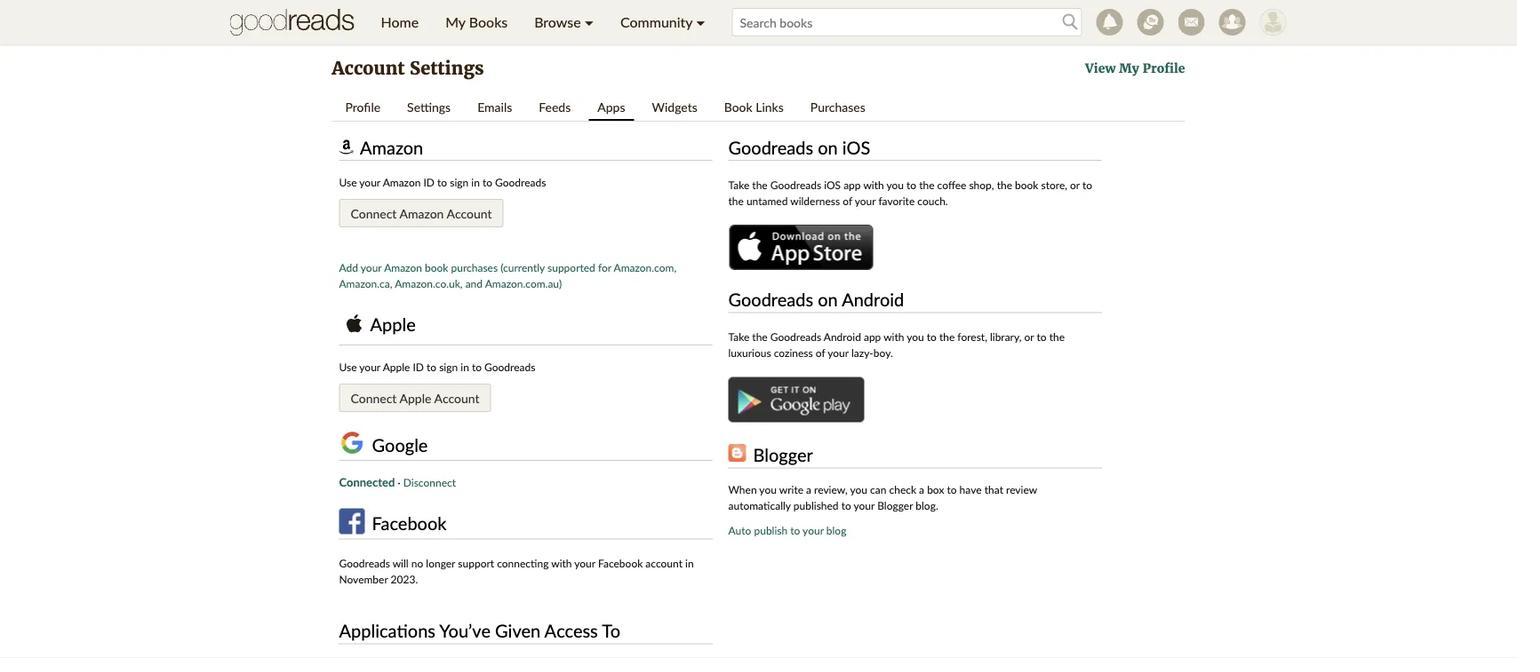 Task type: vqa. For each thing, say whether or not it's contained in the screenshot.
rating 0 out of 5 group
no



Task type: describe. For each thing, give the bounding box(es) containing it.
1 vertical spatial my
[[1119, 60, 1139, 76]]

goodreads will no longer support connecting with your facebook account in november 2023.
[[339, 557, 694, 586]]

use for amazon
[[339, 176, 357, 188]]

in inside goodreads will no longer support connecting with your facebook account in november 2023.
[[685, 557, 694, 570]]

for
[[598, 261, 611, 274]]

2 a from the left
[[919, 483, 924, 496]]

applications you've given access to
[[339, 621, 620, 642]]

disconnect link
[[403, 476, 456, 489]]

your inside take the goodreads android app with you to the forest, library, or           to the luxurious coziness of your lazy-boy.
[[828, 347, 849, 360]]

have
[[960, 483, 982, 496]]

widgets
[[652, 99, 697, 114]]

book links link
[[715, 94, 793, 119]]

coffee
[[937, 178, 966, 191]]

access
[[544, 621, 598, 642]]

support
[[458, 557, 494, 570]]

coziness
[[774, 347, 813, 360]]

feeds
[[539, 99, 571, 114]]

to
[[602, 621, 620, 642]]

0 horizontal spatial account
[[332, 57, 405, 80]]

connected
[[339, 475, 395, 490]]

account
[[646, 557, 683, 570]]

you inside take the goodreads ios app with you to the coffee             shop, the book store, or to the untamed wilderness of your favorite             couch.
[[887, 178, 904, 191]]

your up connect
[[359, 360, 380, 373]]

supported
[[547, 261, 595, 274]]

connected ∙ disconnect
[[339, 475, 456, 490]]

view my profile
[[1085, 60, 1185, 76]]

(currently
[[501, 261, 545, 274]]

library,
[[990, 331, 1022, 344]]

check
[[889, 483, 916, 496]]

take for goodreads on android
[[728, 331, 749, 344]]

when
[[728, 483, 757, 496]]

wilderness
[[790, 194, 840, 207]]

the up the untamed
[[752, 178, 768, 191]]

feeds link
[[530, 94, 580, 119]]

facebook inside goodreads will no longer support connecting with your facebook account in november 2023.
[[598, 557, 643, 570]]

home link
[[368, 0, 432, 44]]

account settings
[[332, 57, 484, 80]]

my group discussions image
[[1137, 9, 1164, 36]]

connecting
[[497, 557, 549, 570]]

favorite
[[878, 194, 915, 207]]

goodreads on android
[[728, 289, 904, 311]]

▾ for browse ▾
[[585, 13, 594, 31]]

menu containing home
[[368, 0, 719, 44]]

purchases link
[[801, 94, 874, 119]]

or inside take the goodreads android app with you to the forest, library, or           to the luxurious coziness of your lazy-boy.
[[1024, 331, 1034, 344]]

goodreads on ios
[[728, 137, 870, 158]]

november
[[339, 573, 388, 586]]

book
[[724, 99, 752, 114]]

your left blog
[[803, 524, 824, 537]]

the up luxurious
[[752, 331, 768, 344]]

applications
[[339, 621, 435, 642]]

purchases
[[451, 261, 498, 274]]

widgets link
[[643, 94, 706, 119]]

the right shop,
[[997, 178, 1012, 191]]

book inside the add your amazon book purchases (currently supported for amazon.com, amazon.ca, amazon.co.uk, and amazon.com.au)
[[425, 261, 448, 274]]

0 vertical spatial android
[[842, 289, 904, 311]]

account inside "link"
[[434, 391, 480, 406]]

apple image
[[339, 309, 370, 340]]

friend requests image
[[1219, 9, 1246, 36]]

amazon for book
[[384, 261, 422, 274]]

review
[[1006, 483, 1037, 496]]

0 vertical spatial facebook
[[368, 513, 447, 535]]

luxurious
[[728, 347, 771, 360]]

google image
[[339, 430, 368, 456]]

0 vertical spatial settings
[[410, 57, 484, 80]]

goodreads down amazon.com.au)
[[484, 360, 535, 373]]

1 horizontal spatial ios
[[842, 137, 870, 158]]

given
[[495, 621, 541, 642]]

connect apple account
[[351, 391, 480, 406]]

in for apple
[[461, 360, 469, 373]]

amazon.com.au)
[[485, 277, 562, 290]]

auto publish to your blog
[[728, 524, 846, 537]]

untamed
[[746, 194, 788, 207]]

apple inside "link"
[[399, 391, 431, 406]]

use for apple
[[339, 360, 357, 373]]

sign for apple
[[439, 360, 458, 373]]

publish
[[754, 524, 788, 537]]

take the goodreads android app with you to the forest, library, or           to the luxurious coziness of your lazy-boy.
[[728, 331, 1065, 360]]

with for goodreads on android
[[884, 331, 904, 344]]

your inside goodreads will no longer support connecting with your facebook account in november 2023.
[[574, 557, 595, 570]]

you've
[[439, 621, 491, 642]]

your inside take the goodreads ios app with you to the coffee             shop, the book store, or to the untamed wilderness of your favorite             couch.
[[855, 194, 876, 207]]

apps link
[[589, 94, 634, 121]]

on for ios
[[818, 137, 838, 158]]

amazon.ca,
[[339, 277, 392, 290]]

can
[[870, 483, 886, 496]]

app for android
[[864, 331, 881, 344]]

1 vertical spatial settings
[[407, 99, 451, 114]]

that
[[984, 483, 1003, 496]]

published
[[793, 499, 839, 512]]

you left the can
[[850, 483, 867, 496]]

1 vertical spatial profile
[[345, 99, 380, 114]]

browse ▾ button
[[521, 0, 607, 44]]

write
[[779, 483, 803, 496]]

0 vertical spatial amazon
[[356, 137, 423, 158]]

∙
[[398, 476, 401, 489]]

inbox image
[[1178, 9, 1205, 36]]

use your amazon id to sign in to goodreads
[[339, 176, 546, 188]]

apps
[[597, 99, 625, 114]]

2023.
[[391, 573, 418, 586]]

connect
[[351, 391, 397, 406]]

connect apple account link
[[339, 384, 491, 412]]

you up automatically
[[759, 483, 777, 496]]



Task type: locate. For each thing, give the bounding box(es) containing it.
in up connect apple account "link"
[[461, 360, 469, 373]]

1 vertical spatial book
[[425, 261, 448, 274]]

1 horizontal spatial in
[[471, 176, 480, 188]]

use down "amazon icon"
[[339, 176, 357, 188]]

0 horizontal spatial ▾
[[585, 13, 594, 31]]

▾ inside "dropdown button"
[[585, 13, 594, 31]]

0 vertical spatial app
[[844, 178, 861, 191]]

0 horizontal spatial or
[[1024, 331, 1034, 344]]

app for ios
[[844, 178, 861, 191]]

app inside take the goodreads android app with you to the forest, library, or           to the luxurious coziness of your lazy-boy.
[[864, 331, 881, 344]]

1 vertical spatial in
[[461, 360, 469, 373]]

goodreads down links
[[728, 137, 813, 158]]

take
[[728, 178, 749, 191], [728, 331, 749, 344]]

1 on from the top
[[818, 137, 838, 158]]

blogger down check
[[877, 499, 913, 512]]

0 vertical spatial use
[[339, 176, 357, 188]]

1 vertical spatial of
[[816, 347, 825, 360]]

badge ios image
[[728, 225, 874, 270]]

store,
[[1041, 178, 1067, 191]]

profile up "amazon icon"
[[345, 99, 380, 114]]

a
[[806, 483, 811, 496], [919, 483, 924, 496]]

shop,
[[969, 178, 994, 191]]

goodreads down emails
[[495, 176, 546, 188]]

settings down account settings
[[407, 99, 451, 114]]

auto
[[728, 524, 751, 537]]

1 vertical spatial amazon
[[383, 176, 421, 188]]

0 horizontal spatial my
[[445, 13, 465, 31]]

goodreads up luxurious
[[728, 289, 813, 311]]

your left lazy-
[[828, 347, 849, 360]]

in
[[471, 176, 480, 188], [461, 360, 469, 373], [685, 557, 694, 570]]

forest,
[[958, 331, 987, 344]]

id up connect apple account "link"
[[413, 360, 424, 373]]

0 horizontal spatial of
[[816, 347, 825, 360]]

a left 'box'
[[919, 483, 924, 496]]

blog.
[[916, 499, 938, 512]]

your up amazon.ca, at left
[[361, 261, 382, 274]]

purchases
[[810, 99, 865, 114]]

when you write a review, you can check a box to have that review automatically published to your blogger blog.
[[728, 483, 1037, 512]]

amazon inside the add your amazon book purchases (currently supported for amazon.com, amazon.ca, amazon.co.uk, and amazon.com.au)
[[384, 261, 422, 274]]

browse
[[534, 13, 581, 31]]

amazon down profile link
[[356, 137, 423, 158]]

add your amazon book purchases (currently supported for amazon.com, amazon.ca, amazon.co.uk, and amazon.com.au)
[[339, 261, 676, 290]]

▾
[[585, 13, 594, 31], [696, 13, 705, 31]]

1 vertical spatial sign
[[439, 360, 458, 373]]

android up take the goodreads android app with you to the forest, library, or           to the luxurious coziness of your lazy-boy.
[[842, 289, 904, 311]]

auto publish to your blog link
[[728, 524, 846, 537]]

0 horizontal spatial app
[[844, 178, 861, 191]]

0 vertical spatial with
[[863, 178, 884, 191]]

1 horizontal spatial blogger
[[877, 499, 913, 512]]

profile down my group discussions icon
[[1143, 60, 1185, 76]]

take inside take the goodreads ios app with you to the coffee             shop, the book store, or to the untamed wilderness of your favorite             couch.
[[728, 178, 749, 191]]

my
[[445, 13, 465, 31], [1119, 60, 1139, 76]]

2 use from the top
[[339, 360, 357, 373]]

Search books text field
[[732, 8, 1082, 36]]

book left store, at the right top of the page
[[1015, 178, 1038, 191]]

review,
[[814, 483, 848, 496]]

amazon.co.uk,
[[395, 277, 463, 290]]

account down use your apple id to sign in to goodreads
[[434, 391, 480, 406]]

android up lazy-
[[824, 331, 861, 344]]

1 horizontal spatial app
[[864, 331, 881, 344]]

couch.
[[917, 194, 948, 207]]

0 vertical spatial id
[[423, 176, 435, 188]]

amazon up amazon.co.uk,
[[384, 261, 422, 274]]

0 vertical spatial profile
[[1143, 60, 1185, 76]]

sign for amazon
[[450, 176, 469, 188]]

0 horizontal spatial in
[[461, 360, 469, 373]]

on
[[818, 137, 838, 158], [818, 289, 838, 311]]

android inside take the goodreads android app with you to the forest, library, or           to the luxurious coziness of your lazy-boy.
[[824, 331, 861, 344]]

blog
[[826, 524, 846, 537]]

google
[[368, 435, 428, 456]]

▾ right community
[[696, 13, 705, 31]]

your down profile link
[[359, 176, 380, 188]]

1 vertical spatial blogger
[[877, 499, 913, 512]]

0 vertical spatial of
[[843, 194, 852, 207]]

1 vertical spatial with
[[884, 331, 904, 344]]

of right coziness
[[816, 347, 825, 360]]

1 vertical spatial apple
[[383, 360, 410, 373]]

app down goodreads on ios
[[844, 178, 861, 191]]

with inside goodreads will no longer support connecting with your facebook account in november 2023.
[[551, 557, 572, 570]]

id down settings link
[[423, 176, 435, 188]]

on for android
[[818, 289, 838, 311]]

goodreads up coziness
[[770, 331, 821, 344]]

with inside take the goodreads android app with you to the forest, library, or           to the luxurious coziness of your lazy-boy.
[[884, 331, 904, 344]]

ios down purchases
[[842, 137, 870, 158]]

automatically
[[728, 499, 791, 512]]

blogger inside "when you write a review, you can check a box to have that review automatically published to your blogger blog."
[[877, 499, 913, 512]]

2 on from the top
[[818, 289, 838, 311]]

or right library,
[[1024, 331, 1034, 344]]

profile
[[1143, 60, 1185, 76], [345, 99, 380, 114]]

app up lazy-
[[864, 331, 881, 344]]

use up connect
[[339, 360, 357, 373]]

apple down use your apple id to sign in to goodreads
[[399, 391, 431, 406]]

2 vertical spatial amazon
[[384, 261, 422, 274]]

id for apple
[[413, 360, 424, 373]]

account up profile link
[[332, 57, 405, 80]]

2 take from the top
[[728, 331, 749, 344]]

0 horizontal spatial blogger
[[749, 445, 813, 466]]

1 vertical spatial id
[[413, 360, 424, 373]]

or
[[1070, 178, 1080, 191], [1024, 331, 1034, 344]]

connected link
[[339, 475, 398, 490]]

you inside take the goodreads android app with you to the forest, library, or           to the luxurious coziness of your lazy-boy.
[[907, 331, 924, 344]]

with inside take the goodreads ios app with you to the coffee             shop, the book store, or to the untamed wilderness of your favorite             couch.
[[863, 178, 884, 191]]

use your apple id to sign in to goodreads
[[339, 360, 535, 373]]

take up the untamed
[[728, 178, 749, 191]]

notifications image
[[1096, 9, 1123, 36]]

id for amazon
[[423, 176, 435, 188]]

0 horizontal spatial a
[[806, 483, 811, 496]]

community
[[620, 13, 693, 31]]

or right store, at the right top of the page
[[1070, 178, 1080, 191]]

take up luxurious
[[728, 331, 749, 344]]

take the goodreads ios app with you to the coffee             shop, the book store, or to the untamed wilderness of your favorite             couch.
[[728, 178, 1092, 207]]

lazy-
[[851, 347, 873, 360]]

in down emails link
[[471, 176, 480, 188]]

on down badge ios image
[[818, 289, 838, 311]]

▾ for community ▾
[[696, 13, 705, 31]]

0 vertical spatial book
[[1015, 178, 1038, 191]]

take inside take the goodreads android app with you to the forest, library, or           to the luxurious coziness of your lazy-boy.
[[728, 331, 749, 344]]

id
[[423, 176, 435, 188], [413, 360, 424, 373]]

your inside "when you write a review, you can check a box to have that review automatically published to your blogger blog."
[[854, 499, 875, 512]]

box
[[927, 483, 944, 496]]

blogger up write
[[749, 445, 813, 466]]

sign
[[450, 176, 469, 188], [439, 360, 458, 373]]

you up favorite
[[887, 178, 904, 191]]

view my profile link
[[1085, 60, 1185, 76]]

community ▾
[[620, 13, 705, 31]]

1 vertical spatial account
[[434, 391, 480, 406]]

apple
[[370, 314, 416, 336], [383, 360, 410, 373], [399, 391, 431, 406]]

2 vertical spatial in
[[685, 557, 694, 570]]

2 vertical spatial apple
[[399, 391, 431, 406]]

emails
[[477, 99, 512, 114]]

0 horizontal spatial book
[[425, 261, 448, 274]]

0 vertical spatial or
[[1070, 178, 1080, 191]]

with up the boy.
[[884, 331, 904, 344]]

with for goodreads on ios
[[863, 178, 884, 191]]

book links
[[724, 99, 784, 114]]

books
[[469, 13, 508, 31]]

with
[[863, 178, 884, 191], [884, 331, 904, 344], [551, 557, 572, 570]]

goodreads inside goodreads will no longer support connecting with your facebook account in november 2023.
[[339, 557, 390, 570]]

boy.
[[873, 347, 893, 360]]

a right write
[[806, 483, 811, 496]]

links
[[756, 99, 784, 114]]

disconnect
[[403, 476, 456, 489]]

the left forest,
[[939, 331, 955, 344]]

my right view
[[1119, 60, 1139, 76]]

▾ inside popup button
[[696, 13, 705, 31]]

settings up settings link
[[410, 57, 484, 80]]

1 vertical spatial on
[[818, 289, 838, 311]]

settings
[[410, 57, 484, 80], [407, 99, 451, 114]]

2 horizontal spatial in
[[685, 557, 694, 570]]

1 vertical spatial take
[[728, 331, 749, 344]]

0 vertical spatial my
[[445, 13, 465, 31]]

or inside take the goodreads ios app with you to the coffee             shop, the book store, or to the untamed wilderness of your favorite             couch.
[[1070, 178, 1080, 191]]

menu
[[368, 0, 719, 44]]

1288398166 1288398166 newsletter misc image
[[728, 444, 749, 462]]

0 vertical spatial ios
[[842, 137, 870, 158]]

ios up wilderness
[[824, 178, 841, 191]]

0 vertical spatial sign
[[450, 176, 469, 188]]

goodreads inside take the goodreads ios app with you to the coffee             shop, the book store, or to the untamed wilderness of your favorite             couch.
[[770, 178, 821, 191]]

longer
[[426, 557, 455, 570]]

1 ▾ from the left
[[585, 13, 594, 31]]

home
[[381, 13, 419, 31]]

browse ▾
[[534, 13, 594, 31]]

will
[[393, 557, 409, 570]]

the
[[752, 178, 768, 191], [919, 178, 935, 191], [997, 178, 1012, 191], [728, 194, 744, 207], [752, 331, 768, 344], [939, 331, 955, 344], [1049, 331, 1065, 344]]

1 take from the top
[[728, 178, 749, 191]]

apple down amazon.ca, at left
[[370, 314, 416, 336]]

2 vertical spatial with
[[551, 557, 572, 570]]

1 horizontal spatial account
[[434, 391, 480, 406]]

and
[[465, 277, 483, 290]]

your left favorite
[[855, 194, 876, 207]]

bob builder image
[[1260, 9, 1286, 36]]

my books link
[[432, 0, 521, 44]]

1 horizontal spatial profile
[[1143, 60, 1185, 76]]

1 a from the left
[[806, 483, 811, 496]]

your
[[359, 176, 380, 188], [855, 194, 876, 207], [361, 261, 382, 274], [828, 347, 849, 360], [359, 360, 380, 373], [854, 499, 875, 512], [803, 524, 824, 537], [574, 557, 595, 570]]

facebook
[[368, 513, 447, 535], [598, 557, 643, 570]]

0 vertical spatial apple
[[370, 314, 416, 336]]

0 vertical spatial in
[[471, 176, 480, 188]]

emails link
[[469, 94, 521, 119]]

of inside take the goodreads android app with you to the forest, library, or           to the luxurious coziness of your lazy-boy.
[[816, 347, 825, 360]]

of inside take the goodreads ios app with you to the coffee             shop, the book store, or to the untamed wilderness of your favorite             couch.
[[843, 194, 852, 207]]

facebook up will
[[368, 513, 447, 535]]

sign up connect apple account on the left bottom
[[439, 360, 458, 373]]

2 ▾ from the left
[[696, 13, 705, 31]]

add
[[339, 261, 358, 274]]

apple up connect apple account on the left bottom
[[383, 360, 410, 373]]

book up amazon.co.uk,
[[425, 261, 448, 274]]

your right connecting at left bottom
[[574, 557, 595, 570]]

take for goodreads on ios
[[728, 178, 749, 191]]

book inside take the goodreads ios app with you to the coffee             shop, the book store, or to the untamed wilderness of your favorite             couch.
[[1015, 178, 1038, 191]]

your inside the add your amazon book purchases (currently supported for amazon.com, amazon.ca, amazon.co.uk, and amazon.com.au)
[[361, 261, 382, 274]]

my left the books
[[445, 13, 465, 31]]

ios inside take the goodreads ios app with you to the coffee             shop, the book store, or to the untamed wilderness of your favorite             couch.
[[824, 178, 841, 191]]

amazon down settings link
[[383, 176, 421, 188]]

1 vertical spatial facebook
[[598, 557, 643, 570]]

with up favorite
[[863, 178, 884, 191]]

1 horizontal spatial of
[[843, 194, 852, 207]]

account
[[332, 57, 405, 80], [434, 391, 480, 406]]

0 horizontal spatial ios
[[824, 178, 841, 191]]

app
[[844, 178, 861, 191], [864, 331, 881, 344]]

you left forest,
[[907, 331, 924, 344]]

the left the untamed
[[728, 194, 744, 207]]

1 vertical spatial use
[[339, 360, 357, 373]]

in for amazon
[[471, 176, 480, 188]]

f29 image
[[339, 509, 368, 535]]

0 vertical spatial take
[[728, 178, 749, 191]]

the right library,
[[1049, 331, 1065, 344]]

Search for books to add to your shelves search field
[[732, 8, 1082, 36]]

goodreads up the november
[[339, 557, 390, 570]]

1 vertical spatial app
[[864, 331, 881, 344]]

my books
[[445, 13, 508, 31]]

badge android image
[[728, 377, 864, 423]]

1 vertical spatial or
[[1024, 331, 1034, 344]]

of
[[843, 194, 852, 207], [816, 347, 825, 360]]

app inside take the goodreads ios app with you to the coffee             shop, the book store, or to the untamed wilderness of your favorite             couch.
[[844, 178, 861, 191]]

goodreads up wilderness
[[770, 178, 821, 191]]

add your amazon book purchases (currently supported for amazon.com, amazon.ca, amazon.co.uk, and amazon.com.au) link
[[339, 261, 676, 290]]

no
[[411, 557, 423, 570]]

profile link
[[336, 94, 389, 119]]

view
[[1085, 60, 1116, 76]]

sign down settings link
[[450, 176, 469, 188]]

None submit
[[339, 199, 504, 228]]

1 horizontal spatial my
[[1119, 60, 1139, 76]]

amazon icon image
[[339, 140, 356, 154]]

1 vertical spatial ios
[[824, 178, 841, 191]]

goodreads inside take the goodreads android app with you to the forest, library, or           to the luxurious coziness of your lazy-boy.
[[770, 331, 821, 344]]

amazon for id
[[383, 176, 421, 188]]

settings link
[[398, 94, 460, 119]]

in right account
[[685, 557, 694, 570]]

book
[[1015, 178, 1038, 191], [425, 261, 448, 274]]

0 vertical spatial account
[[332, 57, 405, 80]]

1 horizontal spatial facebook
[[598, 557, 643, 570]]

community ▾ button
[[607, 0, 719, 44]]

1 horizontal spatial book
[[1015, 178, 1038, 191]]

1 horizontal spatial or
[[1070, 178, 1080, 191]]

1 use from the top
[[339, 176, 357, 188]]

on down 'purchases' link
[[818, 137, 838, 158]]

your down the can
[[854, 499, 875, 512]]

▾ right the browse
[[585, 13, 594, 31]]

0 horizontal spatial facebook
[[368, 513, 447, 535]]

amazon
[[356, 137, 423, 158], [383, 176, 421, 188], [384, 261, 422, 274]]

1 vertical spatial android
[[824, 331, 861, 344]]

1 horizontal spatial ▾
[[696, 13, 705, 31]]

amazon.com,
[[614, 261, 676, 274]]

of right wilderness
[[843, 194, 852, 207]]

facebook left account
[[598, 557, 643, 570]]

0 horizontal spatial profile
[[345, 99, 380, 114]]

the up couch.
[[919, 178, 935, 191]]

with right connecting at left bottom
[[551, 557, 572, 570]]

0 vertical spatial on
[[818, 137, 838, 158]]

0 vertical spatial blogger
[[749, 445, 813, 466]]

to
[[437, 176, 447, 188], [483, 176, 492, 188], [907, 178, 916, 191], [1083, 178, 1092, 191], [927, 331, 937, 344], [1037, 331, 1047, 344], [427, 360, 436, 373], [472, 360, 482, 373], [947, 483, 957, 496], [841, 499, 851, 512], [790, 524, 800, 537]]

1 horizontal spatial a
[[919, 483, 924, 496]]



